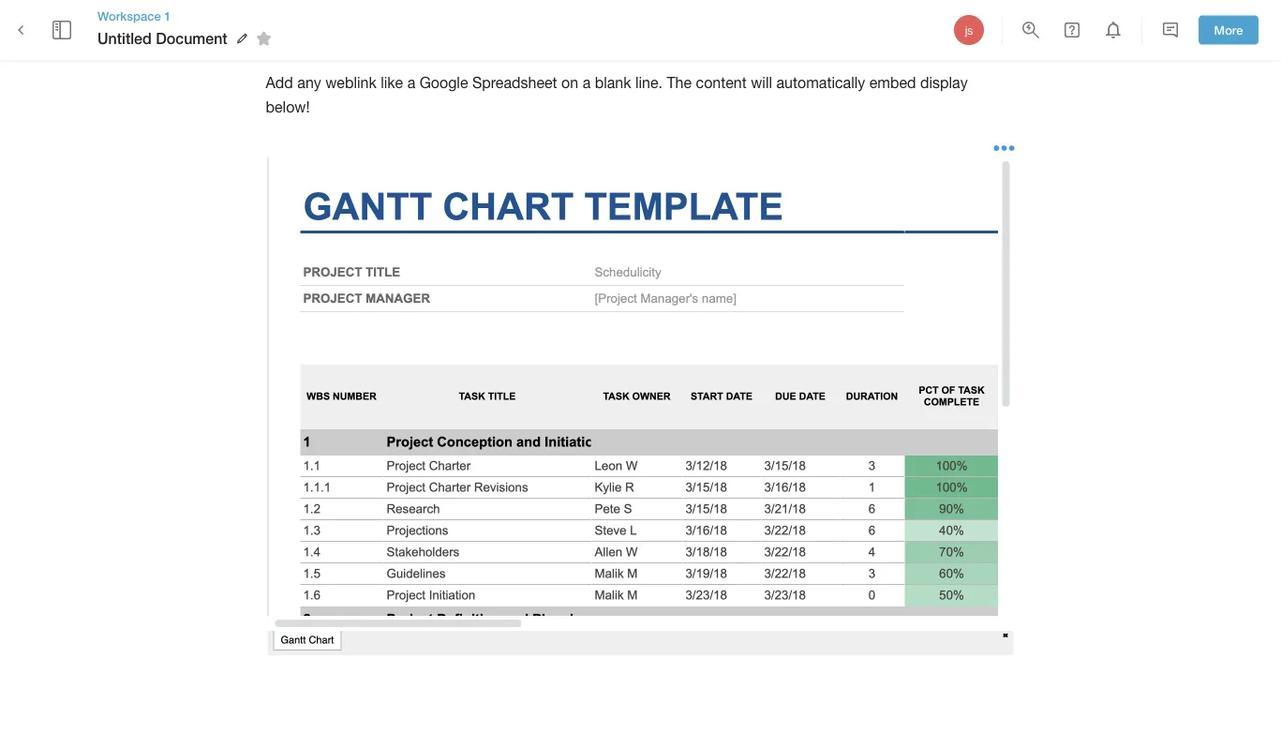 Task type: locate. For each thing, give the bounding box(es) containing it.
a
[[407, 74, 416, 91], [583, 74, 591, 91]]

favorite image
[[253, 27, 275, 50]]

weblink
[[326, 74, 377, 91]]

workspace
[[98, 8, 161, 23]]

add
[[266, 74, 293, 91]]

0 horizontal spatial a
[[407, 74, 416, 91]]

js
[[965, 23, 973, 37]]

any
[[297, 74, 321, 91]]

more
[[1215, 23, 1244, 37]]

a right on
[[583, 74, 591, 91]]

add any weblink like a google spreadsheet on a blank line. the content will automatically embed display below!
[[266, 74, 972, 116]]

a right like
[[407, 74, 416, 91]]

like
[[381, 74, 403, 91]]

js button
[[952, 12, 987, 48]]

1 horizontal spatial a
[[583, 74, 591, 91]]

embed
[[870, 74, 916, 91]]

automatically
[[777, 74, 866, 91]]

untitled
[[98, 29, 152, 47]]

2 a from the left
[[583, 74, 591, 91]]



Task type: vqa. For each thing, say whether or not it's contained in the screenshot.
pathway
no



Task type: describe. For each thing, give the bounding box(es) containing it.
blank
[[595, 74, 631, 91]]

content
[[696, 74, 747, 91]]

more button
[[1199, 16, 1259, 44]]

below!
[[266, 98, 310, 116]]

google
[[420, 74, 468, 91]]

1
[[164, 8, 171, 23]]

workspace 1
[[98, 8, 171, 23]]

1 a from the left
[[407, 74, 416, 91]]

on
[[562, 74, 579, 91]]

untitled document
[[98, 29, 228, 47]]

document
[[156, 29, 228, 47]]

will
[[751, 74, 773, 91]]

the
[[667, 74, 692, 91]]

line.
[[636, 74, 663, 91]]

spreadsheet
[[472, 74, 558, 91]]

workspace 1 link
[[98, 7, 278, 24]]

display
[[921, 74, 968, 91]]



